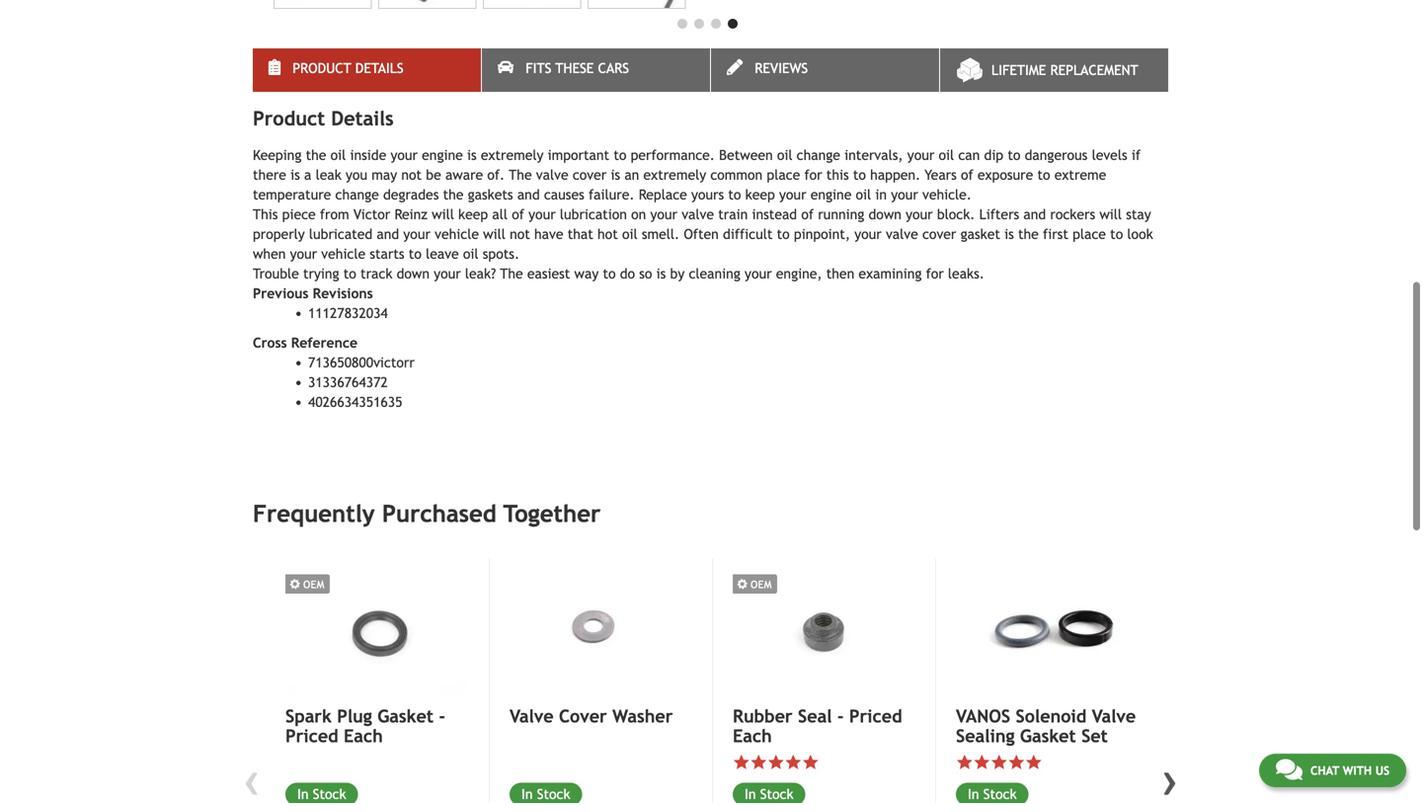 Task type: describe. For each thing, give the bounding box(es) containing it.
from
[[320, 207, 349, 222]]

gasket inside vanos solenoid valve sealing gasket set
[[1020, 725, 1076, 746]]

gasket
[[961, 226, 1001, 242]]

leak?
[[465, 266, 496, 282]]

fits these cars link
[[482, 49, 710, 92]]

1 vertical spatial product
[[253, 107, 325, 130]]

stay
[[1126, 207, 1152, 222]]

1 horizontal spatial the
[[443, 187, 464, 203]]

us
[[1376, 764, 1390, 777]]

important
[[548, 147, 610, 163]]

details inside 'link'
[[355, 60, 404, 76]]

way
[[574, 266, 599, 282]]

0 vertical spatial and
[[517, 187, 540, 203]]

oil up years
[[939, 147, 954, 163]]

2 vertical spatial the
[[1018, 226, 1039, 242]]

happen.
[[870, 167, 921, 183]]

3 stock from the left
[[760, 786, 794, 802]]

exposure
[[978, 167, 1034, 183]]

comments image
[[1276, 758, 1303, 781]]

31336764372
[[308, 375, 388, 390]]

may
[[372, 167, 397, 183]]

3 star image from the left
[[785, 754, 802, 771]]

you
[[346, 167, 368, 183]]

chat
[[1311, 764, 1340, 777]]

reinz
[[395, 207, 428, 222]]

train
[[718, 207, 748, 222]]

6 star image from the left
[[1008, 754, 1025, 771]]

lifetime replacement
[[992, 62, 1139, 78]]

oil right between
[[777, 147, 793, 163]]

lubricated
[[309, 226, 373, 242]]

reviews
[[755, 60, 808, 76]]

frequently purchased together
[[253, 500, 601, 528]]

your down happen.
[[891, 187, 918, 203]]

1 horizontal spatial engine
[[811, 187, 852, 203]]

1 horizontal spatial place
[[1073, 226, 1106, 242]]

yours
[[691, 187, 724, 203]]

713650800victorr
[[308, 355, 415, 371]]

1 valve from the left
[[510, 706, 554, 727]]

reference
[[291, 335, 358, 351]]

frequently
[[253, 500, 375, 528]]

1 vertical spatial extremely
[[644, 167, 706, 183]]

0 vertical spatial for
[[805, 167, 822, 183]]

4 star image from the left
[[956, 754, 974, 771]]

oil down the on
[[622, 226, 638, 242]]

star image for vanos solenoid valve sealing gasket set
[[974, 754, 991, 771]]

plug
[[337, 706, 372, 727]]

in
[[876, 187, 887, 203]]

cars
[[598, 60, 629, 76]]

spark plug gasket - priced each image
[[285, 559, 467, 695]]

failure.
[[589, 187, 635, 203]]

sealing
[[956, 725, 1015, 746]]

reviews link
[[711, 49, 939, 92]]

oil left in
[[856, 187, 871, 203]]

4 es#10866 - 11127832034 - valve cover gasket - victor / reinz brand - victor reinz - bmw image from the left
[[588, 0, 686, 9]]

each inside spark plug gasket - priced each
[[344, 725, 383, 746]]

1 horizontal spatial down
[[869, 207, 902, 222]]

cross
[[253, 335, 287, 351]]

gasket inside spark plug gasket - priced each
[[378, 706, 434, 727]]

1 in from the left
[[297, 786, 309, 802]]

lifetime
[[992, 62, 1046, 78]]

extreme
[[1055, 167, 1107, 183]]

2 es#10866 - 11127832034 - valve cover gasket - victor / reinz brand - victor reinz - bmw image from the left
[[378, 0, 476, 9]]

3 in from the left
[[745, 786, 756, 802]]

levels
[[1092, 147, 1128, 163]]

inside
[[350, 147, 386, 163]]

to left leave
[[409, 246, 422, 262]]

rubber
[[733, 706, 793, 727]]

keeping the oil inside your engine is extremely important to performance. between oil change intervals, your oil can dip to dangerous levels if there is a leak you may not be aware of. the valve cover is an extremely common place for this to happen. years of exposure to extreme temperature change degrades the gaskets and causes failure. replace yours to keep your engine oil in your vehicle. this piece from victor reinz will keep all of your lubrication on your valve train instead of running down your block. lifters and rockers will stay properly lubricated and your vehicle will not have that hot oil smell. often difficult to pinpoint, your valve cover gasket is the first place to look when your vehicle starts to leave oil spots. trouble trying to track down your leak? the easiest way to do so is by cleaning your engine, then examining for leaks. previous revisions 11127832034
[[253, 147, 1153, 321]]

replace
[[639, 187, 687, 203]]

0 vertical spatial engine
[[422, 147, 463, 163]]

2 vertical spatial and
[[377, 226, 399, 242]]

0 vertical spatial valve
[[536, 167, 569, 183]]

keeping
[[253, 147, 302, 163]]

is right so at the left of page
[[657, 266, 666, 282]]

is left a
[[291, 167, 300, 183]]

to up train
[[728, 187, 741, 203]]

0 vertical spatial the
[[509, 167, 532, 183]]

leaks.
[[948, 266, 985, 282]]

there
[[253, 167, 286, 183]]

1 star image from the left
[[733, 754, 750, 771]]

previous
[[253, 286, 309, 301]]

product inside 'link'
[[293, 60, 351, 76]]

revisions
[[313, 286, 373, 301]]

vanos solenoid valve sealing gasket set
[[956, 706, 1136, 746]]

pinpoint,
[[794, 226, 851, 242]]

fits
[[526, 60, 552, 76]]

2 in from the left
[[522, 786, 533, 802]]

common
[[711, 167, 763, 183]]

0 horizontal spatial keep
[[458, 207, 488, 222]]

2 star image from the left
[[802, 754, 819, 771]]

then
[[827, 266, 855, 282]]

set
[[1082, 725, 1108, 746]]

2 horizontal spatial of
[[961, 167, 974, 183]]

this
[[253, 207, 278, 222]]

valve inside vanos solenoid valve sealing gasket set
[[1092, 706, 1136, 727]]

that
[[568, 226, 594, 242]]

1 vertical spatial change
[[335, 187, 379, 203]]

first
[[1043, 226, 1069, 242]]

each inside rubber seal - priced each
[[733, 725, 772, 746]]

seal
[[798, 706, 832, 727]]

valve cover washer link
[[510, 706, 690, 727]]

by
[[670, 266, 685, 282]]

if
[[1132, 147, 1141, 163]]

victor
[[353, 207, 390, 222]]

easiest
[[527, 266, 570, 282]]

0 vertical spatial not
[[401, 167, 422, 183]]

causes
[[544, 187, 585, 203]]

together
[[504, 500, 601, 528]]

washer
[[613, 706, 673, 727]]

1 vertical spatial valve
[[682, 207, 714, 222]]

valve cover washer
[[510, 706, 673, 727]]

aware
[[445, 167, 483, 183]]

your left 'engine,'
[[745, 266, 772, 282]]

leak
[[316, 167, 342, 183]]

1 horizontal spatial will
[[483, 226, 506, 242]]

2 horizontal spatial valve
[[886, 226, 918, 242]]

spark plug gasket - priced each
[[285, 706, 446, 746]]

rockers
[[1050, 207, 1096, 222]]

0 horizontal spatial of
[[512, 207, 524, 222]]

hot
[[598, 226, 618, 242]]

product details link
[[253, 49, 481, 92]]

rubber seal - priced each image
[[733, 559, 914, 694]]

product details inside 'link'
[[293, 60, 404, 76]]

1 vertical spatial product details
[[253, 107, 394, 130]]

1 in stock from the left
[[297, 786, 346, 802]]



Task type: vqa. For each thing, say whether or not it's contained in the screenshot.
bushing
no



Task type: locate. For each thing, give the bounding box(es) containing it.
0 vertical spatial place
[[767, 167, 800, 183]]

solenoid
[[1016, 706, 1087, 727]]

- right 'seal'
[[838, 706, 844, 727]]

0 horizontal spatial -
[[439, 706, 446, 727]]

to up revisions
[[344, 266, 356, 282]]

valve up examining
[[886, 226, 918, 242]]

dip
[[984, 147, 1004, 163]]

properly
[[253, 226, 305, 242]]

1 vertical spatial details
[[331, 107, 394, 130]]

3 star image from the left
[[974, 754, 991, 771]]

0 vertical spatial product
[[293, 60, 351, 76]]

is down lifters
[[1005, 226, 1014, 242]]

2 star image from the left
[[768, 754, 785, 771]]

4 in stock from the left
[[968, 786, 1017, 802]]

valve up causes
[[536, 167, 569, 183]]

trying
[[303, 266, 339, 282]]

running
[[818, 207, 865, 222]]

1 horizontal spatial and
[[517, 187, 540, 203]]

often
[[684, 226, 719, 242]]

for left leaks.
[[926, 266, 944, 282]]

with
[[1343, 764, 1372, 777]]

to
[[614, 147, 627, 163], [1008, 147, 1021, 163], [853, 167, 866, 183], [1038, 167, 1051, 183], [728, 187, 741, 203], [777, 226, 790, 242], [1110, 226, 1123, 242], [409, 246, 422, 262], [344, 266, 356, 282], [603, 266, 616, 282]]

1 vertical spatial the
[[443, 187, 464, 203]]

your up instead
[[779, 187, 807, 203]]

1 horizontal spatial for
[[926, 266, 944, 282]]

1 horizontal spatial each
[[733, 725, 772, 746]]

in stock down spark
[[297, 786, 346, 802]]

1 vertical spatial place
[[1073, 226, 1106, 242]]

5 star image from the left
[[991, 754, 1008, 771]]

valve cover washer image
[[510, 559, 690, 694]]

1 horizontal spatial extremely
[[644, 167, 706, 183]]

chat with us link
[[1259, 754, 1407, 787]]

1 star image from the left
[[750, 754, 768, 771]]

place down rockers
[[1073, 226, 1106, 242]]

gasket left set
[[1020, 725, 1076, 746]]

valve right solenoid
[[1092, 706, 1136, 727]]

performance.
[[631, 147, 715, 163]]

vanos
[[956, 706, 1011, 727]]

0 vertical spatial down
[[869, 207, 902, 222]]

0 vertical spatial cover
[[573, 167, 607, 183]]

all
[[492, 207, 508, 222]]

1 - from the left
[[439, 706, 446, 727]]

2 horizontal spatial and
[[1024, 207, 1046, 222]]

vanos solenoid valve sealing gasket set link
[[956, 706, 1137, 746]]

3 es#10866 - 11127832034 - valve cover gasket - victor / reinz brand - victor reinz - bmw image from the left
[[483, 0, 581, 9]]

oil up 'leak'
[[331, 147, 346, 163]]

cover down block. on the right top of the page
[[923, 226, 957, 242]]

in stock
[[297, 786, 346, 802], [522, 786, 571, 802], [745, 786, 794, 802], [968, 786, 1017, 802]]

0 horizontal spatial gasket
[[378, 706, 434, 727]]

will left stay
[[1100, 207, 1122, 222]]

4 stock from the left
[[984, 786, 1017, 802]]

product details up 'leak'
[[253, 107, 394, 130]]

the right of.
[[509, 167, 532, 183]]

cover down important
[[573, 167, 607, 183]]

your up may
[[391, 147, 418, 163]]

product details
[[293, 60, 404, 76], [253, 107, 394, 130]]

2 in stock from the left
[[522, 786, 571, 802]]

keep down gaskets
[[458, 207, 488, 222]]

of up pinpoint,
[[801, 207, 814, 222]]

is up aware
[[467, 147, 477, 163]]

1 horizontal spatial vehicle
[[435, 226, 479, 242]]

0 horizontal spatial and
[[377, 226, 399, 242]]

0 horizontal spatial star image
[[750, 754, 768, 771]]

stock down sealing
[[984, 786, 1017, 802]]

1 horizontal spatial keep
[[745, 187, 775, 203]]

replacement
[[1051, 62, 1139, 78]]

0 vertical spatial change
[[797, 147, 841, 163]]

difficult
[[723, 226, 773, 242]]

your up trying
[[290, 246, 317, 262]]

gaskets
[[468, 187, 513, 203]]

this
[[827, 167, 849, 183]]

can
[[959, 147, 980, 163]]

7 star image from the left
[[1025, 754, 1043, 771]]

and up starts
[[377, 226, 399, 242]]

1 es#10866 - 11127832034 - valve cover gasket - victor / reinz brand - victor reinz - bmw image from the left
[[274, 0, 372, 9]]

dangerous
[[1025, 147, 1088, 163]]

your down reinz
[[403, 226, 431, 242]]

examining
[[859, 266, 922, 282]]

change up the "this"
[[797, 147, 841, 163]]

the down aware
[[443, 187, 464, 203]]

keep
[[745, 187, 775, 203], [458, 207, 488, 222]]

stock down rubber
[[760, 786, 794, 802]]

and up first
[[1024, 207, 1046, 222]]

1 horizontal spatial gasket
[[1020, 725, 1076, 746]]

0 horizontal spatial place
[[767, 167, 800, 183]]

0 vertical spatial product details
[[293, 60, 404, 76]]

1 horizontal spatial cover
[[923, 226, 957, 242]]

is left 'an' at the left top
[[611, 167, 620, 183]]

gasket
[[378, 706, 434, 727], [1020, 725, 1076, 746]]

your down running
[[855, 226, 882, 242]]

be
[[426, 167, 441, 183]]

vehicle.
[[923, 187, 972, 203]]

of down can
[[961, 167, 974, 183]]

oil up leak?
[[463, 246, 479, 262]]

your down leave
[[434, 266, 461, 282]]

to left look
[[1110, 226, 1123, 242]]

1 vertical spatial down
[[397, 266, 430, 282]]

each right spark
[[344, 725, 383, 746]]

not
[[401, 167, 422, 183], [510, 226, 530, 242]]

1 stock from the left
[[313, 786, 346, 802]]

1 horizontal spatial -
[[838, 706, 844, 727]]

1 each from the left
[[344, 725, 383, 746]]

a
[[304, 167, 312, 183]]

priced inside rubber seal - priced each
[[849, 706, 902, 727]]

1 horizontal spatial change
[[797, 147, 841, 163]]

11127832034
[[308, 305, 388, 321]]

0 horizontal spatial each
[[344, 725, 383, 746]]

1 horizontal spatial of
[[801, 207, 814, 222]]

2 each from the left
[[733, 725, 772, 746]]

2 horizontal spatial will
[[1100, 207, 1122, 222]]

vanos solenoid valve sealing gasket set image
[[956, 559, 1137, 694]]

2 horizontal spatial the
[[1018, 226, 1039, 242]]

vehicle up leave
[[435, 226, 479, 242]]

0 horizontal spatial vehicle
[[321, 246, 366, 262]]

1 vertical spatial the
[[500, 266, 523, 282]]

1 vertical spatial and
[[1024, 207, 1046, 222]]

not up degrades
[[401, 167, 422, 183]]

star image down sealing
[[974, 754, 991, 771]]

extremely down the performance.
[[644, 167, 706, 183]]

es#10866 - 11127832034 - valve cover gasket - victor / reinz brand - victor reinz - bmw image
[[274, 0, 372, 9], [378, 0, 476, 9], [483, 0, 581, 9], [588, 0, 686, 9]]

0 horizontal spatial for
[[805, 167, 822, 183]]

in stock down sealing
[[968, 786, 1017, 802]]

- inside rubber seal - priced each
[[838, 706, 844, 727]]

1 vertical spatial engine
[[811, 187, 852, 203]]

stock down "cover"
[[537, 786, 571, 802]]

1 vertical spatial vehicle
[[321, 246, 366, 262]]

oil
[[331, 147, 346, 163], [777, 147, 793, 163], [939, 147, 954, 163], [856, 187, 871, 203], [622, 226, 638, 242], [463, 246, 479, 262]]

down down starts
[[397, 266, 430, 282]]

will right reinz
[[432, 207, 454, 222]]

star image down rubber
[[750, 754, 768, 771]]

between
[[719, 147, 773, 163]]

0 vertical spatial keep
[[745, 187, 775, 203]]

4 in from the left
[[968, 786, 979, 802]]

0 horizontal spatial not
[[401, 167, 422, 183]]

temperature
[[253, 187, 331, 203]]

spots.
[[483, 246, 520, 262]]

0 horizontal spatial engine
[[422, 147, 463, 163]]

0 horizontal spatial the
[[306, 147, 326, 163]]

block.
[[937, 207, 975, 222]]

for left the "this"
[[805, 167, 822, 183]]

cross reference 713650800victorr 31336764372 4026634351635
[[253, 335, 415, 410]]

0 vertical spatial extremely
[[481, 147, 544, 163]]

star image down rubber seal - priced each
[[802, 754, 819, 771]]

have
[[534, 226, 564, 242]]

starts
[[370, 246, 405, 262]]

cleaning
[[689, 266, 741, 282]]

1 horizontal spatial not
[[510, 226, 530, 242]]

valve up often at the top of page
[[682, 207, 714, 222]]

when
[[253, 246, 286, 262]]

your down replace
[[650, 207, 678, 222]]

down down in
[[869, 207, 902, 222]]

priced inside spark plug gasket - priced each
[[285, 725, 338, 746]]

of right the all
[[512, 207, 524, 222]]

rubber seal - priced each
[[733, 706, 902, 746]]

2 - from the left
[[838, 706, 844, 727]]

0 vertical spatial details
[[355, 60, 404, 76]]

and left causes
[[517, 187, 540, 203]]

2 horizontal spatial star image
[[974, 754, 991, 771]]

keep up instead
[[745, 187, 775, 203]]

1 vertical spatial for
[[926, 266, 944, 282]]

the up a
[[306, 147, 326, 163]]

product details up inside
[[293, 60, 404, 76]]

change down you
[[335, 187, 379, 203]]

2 vertical spatial valve
[[886, 226, 918, 242]]

valve left "cover"
[[510, 706, 554, 727]]

fits these cars
[[526, 60, 629, 76]]

in stock down "cover"
[[522, 786, 571, 802]]

0 horizontal spatial change
[[335, 187, 379, 203]]

star image
[[733, 754, 750, 771], [768, 754, 785, 771], [785, 754, 802, 771], [956, 754, 974, 771], [991, 754, 1008, 771], [1008, 754, 1025, 771], [1025, 754, 1043, 771]]

star image for rubber seal - priced each
[[750, 754, 768, 771]]

lifters
[[980, 207, 1020, 222]]

trouble
[[253, 266, 299, 282]]

intervals,
[[845, 147, 903, 163]]

gasket right the "plug"
[[378, 706, 434, 727]]

1 vertical spatial cover
[[923, 226, 957, 242]]

lifetime replacement link
[[940, 49, 1169, 92]]

1 horizontal spatial valve
[[1092, 706, 1136, 727]]

years
[[925, 167, 957, 183]]

0 horizontal spatial priced
[[285, 725, 338, 746]]

so
[[639, 266, 652, 282]]

0 horizontal spatial valve
[[536, 167, 569, 183]]

vehicle
[[435, 226, 479, 242], [321, 246, 366, 262]]

3 in stock from the left
[[745, 786, 794, 802]]

0 horizontal spatial valve
[[510, 706, 554, 727]]

0 vertical spatial vehicle
[[435, 226, 479, 242]]

to down the dangerous
[[1038, 167, 1051, 183]]

do
[[620, 266, 635, 282]]

valve
[[510, 706, 554, 727], [1092, 706, 1136, 727]]

track
[[361, 266, 393, 282]]

will down the all
[[483, 226, 506, 242]]

cover
[[573, 167, 607, 183], [923, 226, 957, 242]]

engine up 'be'
[[422, 147, 463, 163]]

0 horizontal spatial down
[[397, 266, 430, 282]]

not up the spots.
[[510, 226, 530, 242]]

1 horizontal spatial star image
[[802, 754, 819, 771]]

2 valve from the left
[[1092, 706, 1136, 727]]

in stock down rubber
[[745, 786, 794, 802]]

0 horizontal spatial cover
[[573, 167, 607, 183]]

your up years
[[908, 147, 935, 163]]

extremely up of.
[[481, 147, 544, 163]]

your up 'have' on the left of the page
[[529, 207, 556, 222]]

in
[[297, 786, 309, 802], [522, 786, 533, 802], [745, 786, 756, 802], [968, 786, 979, 802]]

the left first
[[1018, 226, 1039, 242]]

to up 'an' at the left top
[[614, 147, 627, 163]]

degrades
[[383, 187, 439, 203]]

vehicle down 'lubricated'
[[321, 246, 366, 262]]

1 horizontal spatial priced
[[849, 706, 902, 727]]

place up instead
[[767, 167, 800, 183]]

to right the "this"
[[853, 167, 866, 183]]

your down vehicle.
[[906, 207, 933, 222]]

to left do
[[603, 266, 616, 282]]

lubrication
[[560, 207, 627, 222]]

engine down the "this"
[[811, 187, 852, 203]]

rubber seal - priced each link
[[733, 706, 914, 746]]

star image
[[750, 754, 768, 771], [802, 754, 819, 771], [974, 754, 991, 771]]

look
[[1128, 226, 1153, 242]]

stock down spark plug gasket - priced each
[[313, 786, 346, 802]]

1 vertical spatial keep
[[458, 207, 488, 222]]

cover
[[559, 706, 607, 727]]

0 horizontal spatial extremely
[[481, 147, 544, 163]]

1 vertical spatial not
[[510, 226, 530, 242]]

- right the "plug"
[[439, 706, 446, 727]]

1 horizontal spatial valve
[[682, 207, 714, 222]]

to down instead
[[777, 226, 790, 242]]

chat with us
[[1311, 764, 1390, 777]]

0 horizontal spatial will
[[432, 207, 454, 222]]

purchased
[[382, 500, 497, 528]]

the down the spots.
[[500, 266, 523, 282]]

2 stock from the left
[[537, 786, 571, 802]]

- inside spark plug gasket - priced each
[[439, 706, 446, 727]]

piece
[[282, 207, 316, 222]]

to right the dip
[[1008, 147, 1021, 163]]

place
[[767, 167, 800, 183], [1073, 226, 1106, 242]]

the
[[306, 147, 326, 163], [443, 187, 464, 203], [1018, 226, 1039, 242]]

0 vertical spatial the
[[306, 147, 326, 163]]

each left 'seal'
[[733, 725, 772, 746]]

instead
[[752, 207, 797, 222]]



